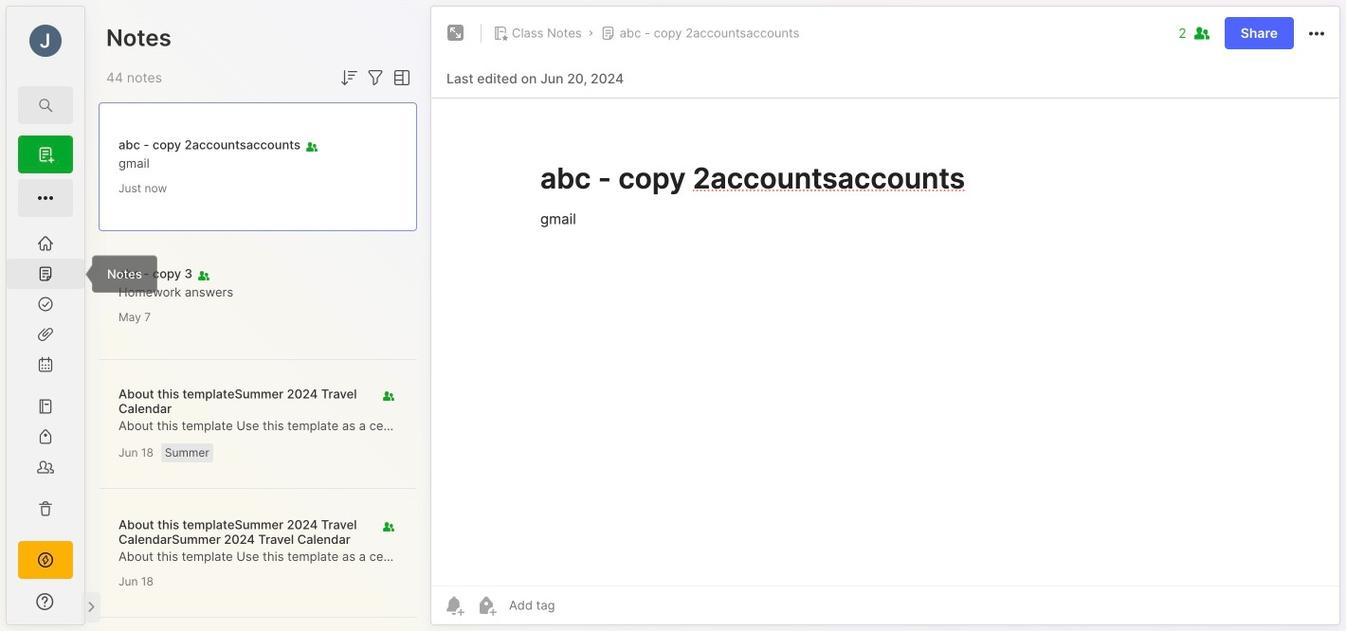 Task type: describe. For each thing, give the bounding box(es) containing it.
2 new note image from the top
[[34, 187, 57, 210]]

upgrade image
[[34, 549, 57, 572]]

expand note image
[[445, 22, 468, 45]]

Add tag field
[[507, 598, 650, 614]]

Account field
[[7, 22, 84, 60]]

More actions field
[[1306, 21, 1329, 45]]

1 new note image from the top
[[34, 143, 57, 166]]

Note Editor text field
[[432, 98, 1340, 586]]



Task type: vqa. For each thing, say whether or not it's contained in the screenshot.
you
no



Task type: locate. For each thing, give the bounding box(es) containing it.
new note image down edit search image
[[34, 143, 57, 166]]

more actions image
[[1306, 22, 1329, 45]]

tree
[[7, 229, 84, 524]]

new note image
[[34, 143, 57, 166], [34, 187, 57, 210]]

new note image up home icon on the top
[[34, 187, 57, 210]]

main element
[[0, 0, 91, 632]]

0 vertical spatial new note image
[[34, 143, 57, 166]]

home image
[[36, 234, 55, 253]]

click to expand image
[[83, 597, 97, 619]]

add a reminder image
[[443, 595, 466, 617]]

account image
[[29, 25, 62, 57]]

Sort options field
[[338, 66, 360, 89]]

add filters image
[[364, 66, 387, 89]]

add tag image
[[475, 595, 498, 617]]

1 vertical spatial new note image
[[34, 187, 57, 210]]

View options field
[[387, 66, 414, 89]]

edit search image
[[34, 94, 57, 117]]

WHAT'S NEW field
[[7, 587, 84, 617]]

note window element
[[431, 6, 1341, 631]]

Add filters field
[[364, 66, 387, 89]]

tree inside main element
[[7, 229, 84, 524]]



